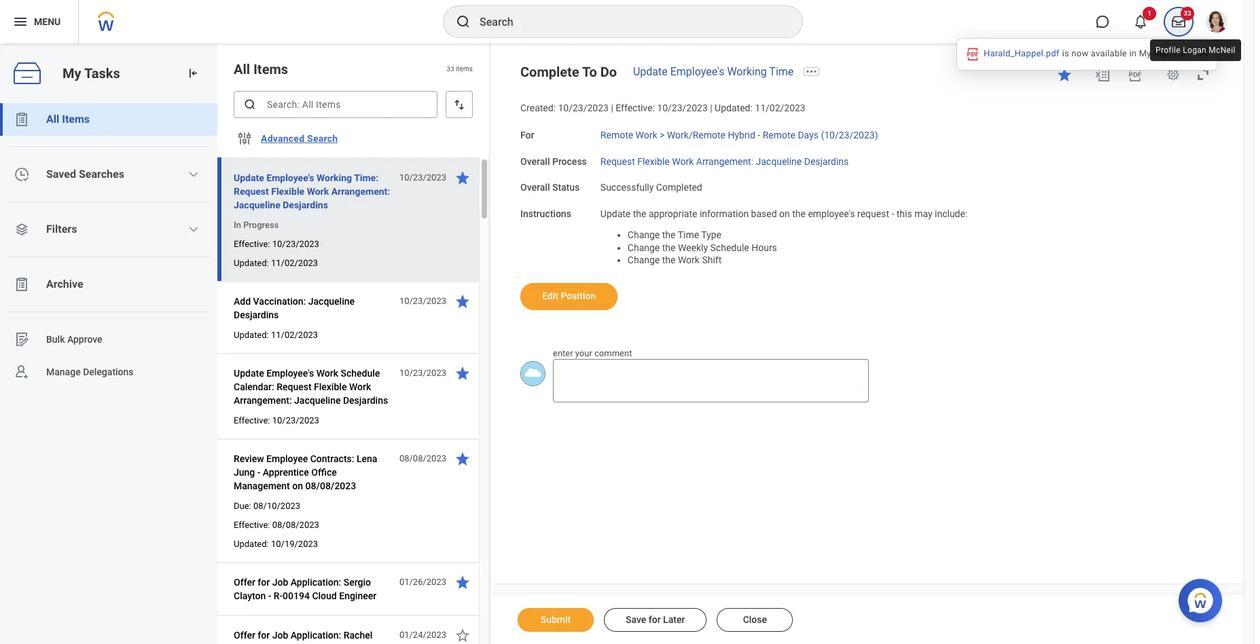 Task type: locate. For each thing, give the bounding box(es) containing it.
search image
[[243, 98, 257, 111]]

profile logan mcneil
[[1156, 46, 1236, 55]]

bulk approve
[[46, 334, 102, 345]]

1 updated: 11/02/2023 from the top
[[234, 258, 318, 268]]

offer up clayton
[[234, 578, 255, 589]]

for right save
[[649, 615, 661, 626]]

11/02/2023 up days
[[755, 103, 806, 113]]

jacqueline up the contracts:
[[294, 396, 341, 406]]

request flexible work arrangement: jacqueline desjardins
[[601, 156, 849, 167]]

2 vertical spatial for
[[258, 631, 270, 642]]

for for offer for job application: sergio clayton ‎- r-00194 cloud engineer
[[258, 578, 270, 589]]

1 overall from the top
[[521, 156, 550, 167]]

2 application: from the top
[[291, 631, 341, 642]]

job up 00201
[[272, 631, 288, 642]]

0 vertical spatial overall
[[521, 156, 550, 167]]

1 job from the top
[[272, 578, 288, 589]]

my right in
[[1139, 48, 1152, 58]]

progress
[[243, 220, 279, 230]]

advanced search
[[261, 133, 338, 144]]

0 vertical spatial employee's
[[671, 65, 725, 78]]

reports
[[1154, 48, 1186, 58]]

search image
[[455, 14, 472, 30]]

weekly
[[678, 242, 708, 253]]

1 vertical spatial request
[[234, 186, 269, 197]]

items
[[254, 61, 288, 77], [62, 113, 90, 126]]

the left shift
[[662, 255, 676, 266]]

- up management
[[257, 468, 261, 478]]

star image for 01/24/2023
[[455, 628, 471, 644]]

offer
[[234, 578, 255, 589], [234, 631, 255, 642]]

job up 00194
[[272, 578, 288, 589]]

- for lena
[[257, 468, 261, 478]]

2 effective: 10/23/2023 from the top
[[234, 416, 319, 426]]

for inside "offer for job application: sergio clayton ‎- r-00194 cloud engineer"
[[258, 578, 270, 589]]

08/08/2023 inside review employee contracts: lena jung - apprentice office management on 08/08/2023
[[305, 481, 356, 492]]

star image
[[1057, 67, 1073, 83], [455, 451, 471, 468], [455, 575, 471, 591], [455, 628, 471, 644]]

1 horizontal spatial 33
[[1184, 10, 1192, 17]]

employee's up calendar:
[[266, 368, 314, 379]]

update down configure image
[[234, 173, 264, 183]]

employee's down advanced
[[267, 173, 314, 183]]

notifications large image
[[1134, 15, 1148, 29]]

star image for work
[[455, 366, 471, 382]]

1 vertical spatial for
[[649, 615, 661, 626]]

‎-
[[268, 591, 271, 602], [271, 644, 275, 645]]

in
[[1130, 48, 1137, 58]]

my tasks element containing 33
[[1160, 7, 1198, 37]]

1 horizontal spatial request
[[277, 382, 312, 393]]

flexible inside request flexible work arrangement: jacqueline desjardins link
[[638, 156, 670, 167]]

1 vertical spatial updated: 11/02/2023
[[234, 330, 318, 340]]

0 vertical spatial working
[[727, 65, 767, 78]]

0 vertical spatial star image
[[455, 170, 471, 186]]

1 horizontal spatial flexible
[[314, 382, 347, 393]]

all items right clipboard icon
[[46, 113, 90, 126]]

add vaccination: jacqueline desjardins button
[[234, 294, 392, 323]]

request right calendar:
[[277, 382, 312, 393]]

1 vertical spatial change
[[628, 242, 660, 253]]

0 horizontal spatial items
[[62, 113, 90, 126]]

1 star image from the top
[[455, 170, 471, 186]]

1 vertical spatial all items
[[46, 113, 90, 126]]

for up clayton
[[258, 578, 270, 589]]

‎- right clayton
[[268, 591, 271, 602]]

0 horizontal spatial arrangement:
[[234, 396, 292, 406]]

flexible inside update employee's working time: request flexible work arrangement: jacqueline desjardins
[[271, 186, 305, 197]]

appropriate
[[649, 209, 698, 220]]

application:
[[291, 578, 341, 589], [291, 631, 341, 642]]

on down 'apprentice'
[[292, 481, 303, 492]]

updated: 11/02/2023
[[234, 258, 318, 268], [234, 330, 318, 340]]

sort image
[[453, 98, 466, 111]]

1 vertical spatial flexible
[[271, 186, 305, 197]]

position
[[561, 291, 596, 302]]

arrangement: down remote work > work/remote hybrid - remote days (10/23/2023)
[[696, 156, 754, 167]]

save for later
[[626, 615, 685, 626]]

2 vertical spatial -
[[257, 468, 261, 478]]

change the time type change the weekly schedule hours change the work shift
[[628, 230, 777, 266]]

0 vertical spatial schedule
[[711, 242, 749, 253]]

advanced
[[261, 133, 305, 144]]

the
[[633, 209, 647, 220], [793, 209, 806, 220], [662, 230, 676, 240], [662, 242, 676, 253], [662, 255, 676, 266]]

0 horizontal spatial request
[[234, 186, 269, 197]]

1 vertical spatial on
[[292, 481, 303, 492]]

r-
[[274, 591, 283, 602], [277, 644, 286, 645]]

items inside item list element
[[254, 61, 288, 77]]

0 vertical spatial my
[[1139, 48, 1152, 58]]

my
[[1139, 48, 1152, 58], [63, 65, 81, 81]]

33 inside item list element
[[447, 65, 454, 73]]

0 vertical spatial effective: 10/23/2023
[[234, 239, 319, 249]]

request inside update employee's working time: request flexible work arrangement: jacqueline desjardins
[[234, 186, 269, 197]]

application: up 00201
[[291, 631, 341, 642]]

job inside "offer for job application: sergio clayton ‎- r-00194 cloud engineer"
[[272, 578, 288, 589]]

working up remote work > work/remote hybrid - remote days (10/23/2023) link
[[727, 65, 767, 78]]

due:
[[234, 502, 251, 512]]

33 left items
[[447, 65, 454, 73]]

r- right clayton
[[274, 591, 283, 602]]

0 vertical spatial request
[[601, 156, 635, 167]]

on right based
[[780, 209, 790, 220]]

working
[[727, 65, 767, 78], [317, 173, 352, 183]]

overall for overall process
[[521, 156, 550, 167]]

overall down the for
[[521, 156, 550, 167]]

fullscreen image
[[1195, 67, 1212, 83]]

0 horizontal spatial time
[[678, 230, 699, 240]]

desjardins inside update employee's working time: request flexible work arrangement: jacqueline desjardins
[[283, 200, 328, 211]]

2 | from the left
[[710, 103, 713, 113]]

33 for 33 items
[[447, 65, 454, 73]]

1 vertical spatial application:
[[291, 631, 341, 642]]

job inside offer for job application: rachel pearson ‎- r-00201 customer servic
[[272, 631, 288, 642]]

the left the employee's
[[793, 209, 806, 220]]

pdf image
[[966, 47, 981, 62]]

33 inside button
[[1184, 10, 1192, 17]]

11/02/2023
[[755, 103, 806, 113], [271, 258, 318, 268], [271, 330, 318, 340]]

request inside update employee's work schedule calendar: request flexible work arrangement: jacqueline desjardins
[[277, 382, 312, 393]]

2 vertical spatial arrangement:
[[234, 396, 292, 406]]

update up created: 10/23/2023 | effective: 10/23/2023 | updated: 11/02/2023
[[633, 65, 668, 78]]

offer for job application: rachel pearson ‎- r-00201 customer servic
[[234, 631, 391, 645]]

all up search icon on the top left
[[234, 61, 250, 77]]

0 horizontal spatial all
[[46, 113, 59, 126]]

0 vertical spatial 33
[[1184, 10, 1192, 17]]

justify image
[[12, 14, 29, 30]]

‎- inside offer for job application: rachel pearson ‎- r-00201 customer servic
[[271, 644, 275, 645]]

remote left days
[[763, 130, 796, 141]]

request up successfully
[[601, 156, 635, 167]]

review employee contracts: lena jung - apprentice office management on 08/08/2023 button
[[234, 451, 392, 495]]

update employee's working time
[[633, 65, 794, 78]]

job for 00194
[[272, 578, 288, 589]]

0 vertical spatial my tasks element
[[1160, 7, 1198, 37]]

update employee's work schedule calendar: request flexible work arrangement: jacqueline desjardins
[[234, 368, 388, 406]]

working left time:
[[317, 173, 352, 183]]

due: 08/10/2023
[[234, 502, 300, 512]]

all items button
[[0, 103, 217, 136]]

1 horizontal spatial all
[[234, 61, 250, 77]]

user plus image
[[14, 364, 30, 381]]

| up the work/remote
[[710, 103, 713, 113]]

10/23/2023
[[558, 103, 609, 113], [657, 103, 708, 113], [400, 173, 446, 183], [272, 239, 319, 249], [400, 296, 446, 306], [400, 368, 446, 379], [272, 416, 319, 426]]

saved searches button
[[0, 158, 217, 191]]

now
[[1072, 48, 1089, 58]]

effective:
[[616, 103, 655, 113], [234, 239, 270, 249], [234, 416, 270, 426], [234, 521, 270, 531]]

the down successfully completed
[[633, 209, 647, 220]]

2 horizontal spatial arrangement:
[[696, 156, 754, 167]]

1 vertical spatial ‎-
[[271, 644, 275, 645]]

my tasks element
[[1160, 7, 1198, 37], [0, 43, 217, 645]]

2 overall from the top
[[521, 182, 550, 193]]

0 vertical spatial all
[[234, 61, 250, 77]]

0 vertical spatial flexible
[[638, 156, 670, 167]]

2 horizontal spatial request
[[601, 156, 635, 167]]

application: inside "offer for job application: sergio clayton ‎- r-00194 cloud engineer"
[[291, 578, 341, 589]]

jacqueline down days
[[756, 156, 802, 167]]

star image
[[455, 170, 471, 186], [455, 294, 471, 310], [455, 366, 471, 382]]

working inside update employee's working time: request flexible work arrangement: jacqueline desjardins
[[317, 173, 352, 183]]

0 horizontal spatial 33
[[447, 65, 454, 73]]

action bar region
[[491, 595, 1244, 645]]

r- inside offer for job application: rachel pearson ‎- r-00201 customer servic
[[277, 644, 286, 645]]

08/08/2023 up 10/19/2023
[[272, 521, 319, 531]]

arrangement: down time:
[[331, 186, 390, 197]]

2 offer from the top
[[234, 631, 255, 642]]

the left weekly on the right top
[[662, 242, 676, 253]]

update for update employee's working time: request flexible work arrangement: jacqueline desjardins
[[234, 173, 264, 183]]

desjardins
[[804, 156, 849, 167], [283, 200, 328, 211], [234, 310, 279, 321], [343, 396, 388, 406]]

0 vertical spatial job
[[272, 578, 288, 589]]

pearson
[[234, 644, 269, 645]]

work inside change the time type change the weekly schedule hours change the work shift
[[678, 255, 700, 266]]

1 vertical spatial items
[[62, 113, 90, 126]]

employee's inside update employee's work schedule calendar: request flexible work arrangement: jacqueline desjardins
[[266, 368, 314, 379]]

08/10/2023
[[253, 502, 300, 512]]

r- inside "offer for job application: sergio clayton ‎- r-00194 cloud engineer"
[[274, 591, 283, 602]]

manage delegations
[[46, 367, 134, 378]]

1 horizontal spatial my
[[1139, 48, 1152, 58]]

0 vertical spatial arrangement:
[[696, 156, 754, 167]]

jacqueline inside 'add vaccination: jacqueline desjardins'
[[308, 296, 355, 307]]

2 updated: 11/02/2023 from the top
[[234, 330, 318, 340]]

0 horizontal spatial working
[[317, 173, 352, 183]]

effective: down due: at the left
[[234, 521, 270, 531]]

effective: 10/23/2023 up employee
[[234, 416, 319, 426]]

0 vertical spatial updated: 11/02/2023
[[234, 258, 318, 268]]

jacqueline right vaccination:
[[308, 296, 355, 307]]

effective: 08/08/2023
[[234, 521, 319, 531]]

all items inside button
[[46, 113, 90, 126]]

application: inside offer for job application: rachel pearson ‎- r-00201 customer servic
[[291, 631, 341, 642]]

1 vertical spatial offer
[[234, 631, 255, 642]]

my left tasks
[[63, 65, 81, 81]]

offer inside offer for job application: rachel pearson ‎- r-00201 customer servic
[[234, 631, 255, 642]]

submit
[[541, 615, 571, 626]]

update inside update employee's work schedule calendar: request flexible work arrangement: jacqueline desjardins
[[234, 368, 264, 379]]

1 horizontal spatial my tasks element
[[1160, 7, 1198, 37]]

updated: 11/02/2023 down 'add vaccination: jacqueline desjardins'
[[234, 330, 318, 340]]

1 vertical spatial r-
[[277, 644, 286, 645]]

2 change from the top
[[628, 242, 660, 253]]

jacqueline up in progress
[[234, 200, 281, 211]]

0 horizontal spatial |
[[611, 103, 614, 113]]

1 vertical spatial my
[[63, 65, 81, 81]]

10/19/2023
[[271, 540, 318, 550]]

|
[[611, 103, 614, 113], [710, 103, 713, 113]]

items up search icon on the top left
[[254, 61, 288, 77]]

remote left >
[[601, 130, 633, 141]]

0 horizontal spatial remote
[[601, 130, 633, 141]]

saved searches
[[46, 168, 124, 181]]

effective: down calendar:
[[234, 416, 270, 426]]

2 horizontal spatial flexible
[[638, 156, 670, 167]]

all items
[[234, 61, 288, 77], [46, 113, 90, 126]]

0 vertical spatial -
[[758, 130, 761, 141]]

update
[[633, 65, 668, 78], [234, 173, 264, 183], [601, 209, 631, 220], [234, 368, 264, 379]]

items down my tasks
[[62, 113, 90, 126]]

0 vertical spatial all items
[[234, 61, 288, 77]]

include:
[[935, 209, 968, 220]]

view printable version (pdf) image
[[1127, 67, 1144, 83]]

0 horizontal spatial on
[[292, 481, 303, 492]]

2 vertical spatial request
[[277, 382, 312, 393]]

overall status element
[[601, 174, 703, 194]]

customer
[[315, 644, 357, 645]]

item list element
[[217, 43, 491, 645]]

1 vertical spatial overall
[[521, 182, 550, 193]]

effective: 10/23/2023
[[234, 239, 319, 249], [234, 416, 319, 426]]

‎- inside "offer for job application: sergio clayton ‎- r-00194 cloud engineer"
[[268, 591, 271, 602]]

star image for 01/26/2023
[[455, 575, 471, 591]]

| down do
[[611, 103, 614, 113]]

request up in progress
[[234, 186, 269, 197]]

profile logan mcneil tooltip
[[1148, 37, 1244, 64]]

job for 00201
[[272, 631, 288, 642]]

updated:
[[715, 103, 753, 113], [234, 258, 269, 268], [234, 330, 269, 340], [234, 540, 269, 550]]

0 vertical spatial application:
[[291, 578, 341, 589]]

created: 10/23/2023 | effective: 10/23/2023 | updated: 11/02/2023
[[521, 103, 806, 113]]

update employee's working time link
[[633, 65, 794, 78]]

- right hybrid
[[758, 130, 761, 141]]

successfully completed
[[601, 182, 703, 193]]

08/08/2023 right lena
[[400, 454, 446, 464]]

all items up search icon on the top left
[[234, 61, 288, 77]]

33 left profile logan mcneil image
[[1184, 10, 1192, 17]]

for for offer for job application: rachel pearson ‎- r-00201 customer servic
[[258, 631, 270, 642]]

1 horizontal spatial all items
[[234, 61, 288, 77]]

2 job from the top
[[272, 631, 288, 642]]

2 vertical spatial star image
[[455, 366, 471, 382]]

2 vertical spatial flexible
[[314, 382, 347, 393]]

2 vertical spatial 11/02/2023
[[271, 330, 318, 340]]

employee's for update employee's work schedule calendar: request flexible work arrangement: jacqueline desjardins
[[266, 368, 314, 379]]

offer for offer for job application: sergio clayton ‎- r-00194 cloud engineer
[[234, 578, 255, 589]]

complete
[[521, 64, 579, 80]]

jacqueline inside update employee's working time: request flexible work arrangement: jacqueline desjardins
[[234, 200, 281, 211]]

0 vertical spatial ‎-
[[268, 591, 271, 602]]

1 vertical spatial working
[[317, 173, 352, 183]]

updated: 11/02/2023 up vaccination:
[[234, 258, 318, 268]]

list
[[0, 103, 217, 389]]

update inside update employee's working time: request flexible work arrangement: jacqueline desjardins
[[234, 173, 264, 183]]

‎- right the pearson
[[271, 644, 275, 645]]

11/02/2023 down 'add vaccination: jacqueline desjardins'
[[271, 330, 318, 340]]

0 horizontal spatial all items
[[46, 113, 90, 126]]

advanced search button
[[256, 125, 343, 152]]

2 vertical spatial employee's
[[266, 368, 314, 379]]

overall
[[521, 156, 550, 167], [521, 182, 550, 193]]

searches
[[79, 168, 124, 181]]

- left this
[[892, 209, 895, 220]]

application: up cloud
[[291, 578, 341, 589]]

0 horizontal spatial flexible
[[271, 186, 305, 197]]

update up calendar:
[[234, 368, 264, 379]]

lena
[[357, 454, 377, 465]]

1 horizontal spatial items
[[254, 61, 288, 77]]

0 vertical spatial offer
[[234, 578, 255, 589]]

r- right the pearson
[[277, 644, 286, 645]]

all right clipboard icon
[[46, 113, 59, 126]]

for inside offer for job application: rachel pearson ‎- r-00201 customer servic
[[258, 631, 270, 642]]

0 vertical spatial on
[[780, 209, 790, 220]]

hours
[[752, 242, 777, 253]]

0 vertical spatial items
[[254, 61, 288, 77]]

08/08/2023 down the office
[[305, 481, 356, 492]]

1 horizontal spatial remote
[[763, 130, 796, 141]]

employee's up created: 10/23/2023 | effective: 10/23/2023 | updated: 11/02/2023
[[671, 65, 725, 78]]

updated: down in progress
[[234, 258, 269, 268]]

1 vertical spatial effective: 10/23/2023
[[234, 416, 319, 426]]

update down successfully
[[601, 209, 631, 220]]

1 horizontal spatial |
[[710, 103, 713, 113]]

employee's inside update employee's working time: request flexible work arrangement: jacqueline desjardins
[[267, 173, 314, 183]]

instructions
[[521, 209, 571, 220]]

‎- for clayton
[[268, 591, 271, 602]]

1 horizontal spatial arrangement:
[[331, 186, 390, 197]]

(10/23/2023)
[[821, 130, 878, 141]]

1 vertical spatial employee's
[[267, 173, 314, 183]]

chevron down image
[[188, 169, 199, 180]]

work
[[636, 130, 658, 141], [672, 156, 694, 167], [307, 186, 329, 197], [678, 255, 700, 266], [316, 368, 338, 379], [349, 382, 371, 393]]

1 horizontal spatial schedule
[[711, 242, 749, 253]]

1 vertical spatial arrangement:
[[331, 186, 390, 197]]

all items inside item list element
[[234, 61, 288, 77]]

for up the pearson
[[258, 631, 270, 642]]

- inside review employee contracts: lena jung - apprentice office management on 08/08/2023
[[257, 468, 261, 478]]

1 vertical spatial my tasks element
[[0, 43, 217, 645]]

3 star image from the top
[[455, 366, 471, 382]]

0 vertical spatial for
[[258, 578, 270, 589]]

work inside update employee's working time: request flexible work arrangement: jacqueline desjardins
[[307, 186, 329, 197]]

2 horizontal spatial -
[[892, 209, 895, 220]]

overall for overall status
[[521, 182, 550, 193]]

all
[[234, 61, 250, 77], [46, 113, 59, 126]]

1 vertical spatial time
[[678, 230, 699, 240]]

1 vertical spatial star image
[[455, 294, 471, 310]]

1 horizontal spatial working
[[727, 65, 767, 78]]

1 vertical spatial schedule
[[341, 368, 380, 379]]

1 vertical spatial 33
[[447, 65, 454, 73]]

1 offer from the top
[[234, 578, 255, 589]]

1 vertical spatial job
[[272, 631, 288, 642]]

r- for 00194
[[274, 591, 283, 602]]

1 horizontal spatial time
[[770, 65, 794, 78]]

1 application: from the top
[[291, 578, 341, 589]]

effective: 10/23/2023 down "progress"
[[234, 239, 319, 249]]

for
[[521, 130, 534, 141]]

2 vertical spatial change
[[628, 255, 660, 266]]

chevron down image
[[188, 224, 199, 235]]

offer inside "offer for job application: sergio clayton ‎- r-00194 cloud engineer"
[[234, 578, 255, 589]]

for inside action bar region
[[649, 615, 661, 626]]

0 vertical spatial change
[[628, 230, 660, 240]]

schedule inside update employee's work schedule calendar: request flexible work arrangement: jacqueline desjardins
[[341, 368, 380, 379]]

close button
[[717, 609, 793, 633]]

overall up instructions
[[521, 182, 550, 193]]

flexible
[[638, 156, 670, 167], [271, 186, 305, 197], [314, 382, 347, 393]]

1 vertical spatial 08/08/2023
[[305, 481, 356, 492]]

arrangement: down calendar:
[[234, 396, 292, 406]]

updated: down effective: 08/08/2023
[[234, 540, 269, 550]]

1 horizontal spatial on
[[780, 209, 790, 220]]

offer up the pearson
[[234, 631, 255, 642]]

0 horizontal spatial -
[[257, 468, 261, 478]]

1 horizontal spatial -
[[758, 130, 761, 141]]

11/02/2023 up vaccination:
[[271, 258, 318, 268]]

1 vertical spatial all
[[46, 113, 59, 126]]

request flexible work arrangement: jacqueline desjardins link
[[601, 153, 849, 167]]

0 vertical spatial r-
[[274, 591, 283, 602]]

your
[[575, 349, 592, 359]]



Task type: vqa. For each thing, say whether or not it's contained in the screenshot.
Focus
no



Task type: describe. For each thing, give the bounding box(es) containing it.
management
[[234, 481, 290, 492]]

mcneil
[[1209, 46, 1236, 55]]

remote work > work/remote hybrid - remote days (10/23/2023) link
[[601, 127, 878, 141]]

desjardins inside 'add vaccination: jacqueline desjardins'
[[234, 310, 279, 321]]

menu button
[[0, 0, 78, 43]]

harald_happel.pdf is now available in my reports
[[984, 48, 1186, 58]]

working for time
[[727, 65, 767, 78]]

bulk
[[46, 334, 65, 345]]

this
[[897, 209, 912, 220]]

enter
[[553, 349, 573, 359]]

logan
[[1183, 46, 1207, 55]]

submit button
[[518, 609, 594, 633]]

1 effective: 10/23/2023 from the top
[[234, 239, 319, 249]]

Search: All Items text field
[[234, 91, 438, 118]]

2 remote from the left
[[763, 130, 796, 141]]

working for time:
[[317, 173, 352, 183]]

based
[[751, 209, 777, 220]]

effective: down in progress
[[234, 239, 270, 249]]

transformation import image
[[186, 67, 200, 80]]

do
[[601, 64, 617, 80]]

33 items
[[447, 65, 473, 73]]

configure image
[[236, 130, 253, 147]]

1 change from the top
[[628, 230, 660, 240]]

items
[[456, 65, 473, 73]]

engineer
[[339, 591, 377, 602]]

review
[[234, 454, 264, 465]]

33 for 33
[[1184, 10, 1192, 17]]

1 vertical spatial 11/02/2023
[[271, 258, 318, 268]]

process
[[552, 156, 587, 167]]

0 vertical spatial time
[[770, 65, 794, 78]]

harald_happel.pdf link
[[984, 48, 1060, 58]]

bulk approve link
[[0, 323, 217, 356]]

offer for job application: sergio clayton ‎- r-00194 cloud engineer
[[234, 578, 377, 602]]

update the appropriate information based on the employee's request - this may include:
[[601, 209, 968, 220]]

edit position button
[[521, 283, 618, 311]]

time:
[[354, 173, 379, 183]]

work/remote
[[667, 130, 726, 141]]

items inside button
[[62, 113, 90, 126]]

complete to do
[[521, 64, 617, 80]]

clipboard image
[[14, 277, 30, 293]]

in progress
[[234, 220, 279, 230]]

update employee's working time: request flexible work arrangement: jacqueline desjardins
[[234, 173, 390, 211]]

profile logan mcneil image
[[1206, 11, 1228, 35]]

clipboard image
[[14, 111, 30, 128]]

approve
[[67, 334, 102, 345]]

application: for cloud
[[291, 578, 341, 589]]

Search Workday  search field
[[480, 7, 775, 37]]

workday assistant region
[[1179, 574, 1228, 623]]

2 star image from the top
[[455, 294, 471, 310]]

inbox large image
[[1172, 15, 1186, 29]]

edit
[[542, 291, 559, 302]]

schedule inside change the time type change the weekly schedule hours change the work shift
[[711, 242, 749, 253]]

archive button
[[0, 268, 217, 301]]

office
[[311, 468, 337, 478]]

gear image
[[1167, 68, 1180, 82]]

updated: down add
[[234, 330, 269, 340]]

list containing all items
[[0, 103, 217, 389]]

my tasks element containing my tasks
[[0, 43, 217, 645]]

3 change from the top
[[628, 255, 660, 266]]

enter your comment text field
[[553, 360, 869, 403]]

shift
[[702, 255, 722, 266]]

33 button
[[1164, 7, 1195, 37]]

completed
[[656, 182, 703, 193]]

1 remote from the left
[[601, 130, 633, 141]]

r- for 00201
[[277, 644, 286, 645]]

offer for job application: rachel pearson ‎- r-00201 customer servic button
[[234, 628, 392, 645]]

update employee's work schedule calendar: request flexible work arrangement: jacqueline desjardins button
[[234, 366, 392, 409]]

employee's for update employee's working time: request flexible work arrangement: jacqueline desjardins
[[267, 173, 314, 183]]

add vaccination: jacqueline desjardins
[[234, 296, 355, 321]]

export to excel image
[[1095, 67, 1111, 83]]

employee's
[[808, 209, 855, 220]]

all inside item list element
[[234, 61, 250, 77]]

- for work/remote
[[758, 130, 761, 141]]

arrangement: inside update employee's working time: request flexible work arrangement: jacqueline desjardins
[[331, 186, 390, 197]]

1 button
[[1126, 7, 1157, 37]]

sergio
[[344, 578, 371, 589]]

star image for due: 08/10/2023
[[455, 451, 471, 468]]

‎- for pearson
[[271, 644, 275, 645]]

status
[[552, 182, 580, 193]]

updated: up remote work > work/remote hybrid - remote days (10/23/2023) link
[[715, 103, 753, 113]]

rename image
[[14, 332, 30, 348]]

1 | from the left
[[611, 103, 614, 113]]

overall process
[[521, 156, 587, 167]]

desjardins inside update employee's work schedule calendar: request flexible work arrangement: jacqueline desjardins
[[343, 396, 388, 406]]

information
[[700, 209, 749, 220]]

employee's for update employee's working time
[[671, 65, 725, 78]]

search
[[307, 133, 338, 144]]

hybrid
[[728, 130, 756, 141]]

employee
[[266, 454, 308, 465]]

>
[[660, 130, 665, 141]]

add
[[234, 296, 251, 307]]

all inside button
[[46, 113, 59, 126]]

save for later button
[[604, 609, 707, 633]]

01/26/2023
[[400, 578, 446, 588]]

time inside change the time type change the weekly schedule hours change the work shift
[[678, 230, 699, 240]]

clock check image
[[14, 166, 30, 183]]

menu
[[34, 16, 61, 27]]

on inside review employee contracts: lena jung - apprentice office management on 08/08/2023
[[292, 481, 303, 492]]

flexible inside update employee's work schedule calendar: request flexible work arrangement: jacqueline desjardins
[[314, 382, 347, 393]]

1 vertical spatial -
[[892, 209, 895, 220]]

review employee contracts: lena jung - apprentice office management on 08/08/2023
[[234, 454, 377, 492]]

application: for customer
[[291, 631, 341, 642]]

manage
[[46, 367, 81, 378]]

my tasks
[[63, 65, 120, 81]]

updated: 10/19/2023
[[234, 540, 318, 550]]

contracts:
[[310, 454, 354, 465]]

to
[[582, 64, 597, 80]]

0 horizontal spatial my
[[63, 65, 81, 81]]

harald_happel.pdf
[[984, 48, 1060, 58]]

edit position
[[542, 291, 596, 302]]

in
[[234, 220, 241, 230]]

0 vertical spatial 11/02/2023
[[755, 103, 806, 113]]

vaccination:
[[253, 296, 306, 307]]

is
[[1063, 48, 1070, 58]]

update employee's working time: request flexible work arrangement: jacqueline desjardins button
[[234, 170, 392, 213]]

filters button
[[0, 213, 217, 246]]

save
[[626, 615, 646, 626]]

type
[[702, 230, 722, 240]]

update for update employee's work schedule calendar: request flexible work arrangement: jacqueline desjardins
[[234, 368, 264, 379]]

for for save for later
[[649, 615, 661, 626]]

x image
[[1197, 46, 1211, 59]]

cloud
[[312, 591, 337, 602]]

offer for offer for job application: rachel pearson ‎- r-00201 customer servic
[[234, 631, 255, 642]]

perspective image
[[14, 222, 30, 238]]

offer for job application: sergio clayton ‎- r-00194 cloud engineer button
[[234, 575, 392, 605]]

0 vertical spatial 08/08/2023
[[400, 454, 446, 464]]

may
[[915, 209, 933, 220]]

tasks
[[84, 65, 120, 81]]

enter your comment
[[553, 349, 632, 359]]

01/24/2023
[[400, 631, 446, 641]]

star image for arrangement:
[[455, 170, 471, 186]]

update for update the appropriate information based on the employee's request - this may include:
[[601, 209, 631, 220]]

effective: down do
[[616, 103, 655, 113]]

close
[[743, 615, 767, 626]]

update for update employee's working time
[[633, 65, 668, 78]]

manage delegations link
[[0, 356, 217, 389]]

2 vertical spatial 08/08/2023
[[272, 521, 319, 531]]

delegations
[[83, 367, 134, 378]]

saved
[[46, 168, 76, 181]]

jacqueline inside update employee's work schedule calendar: request flexible work arrangement: jacqueline desjardins
[[294, 396, 341, 406]]

the down appropriate
[[662, 230, 676, 240]]

00201
[[286, 644, 313, 645]]

arrangement: inside update employee's work schedule calendar: request flexible work arrangement: jacqueline desjardins
[[234, 396, 292, 406]]



